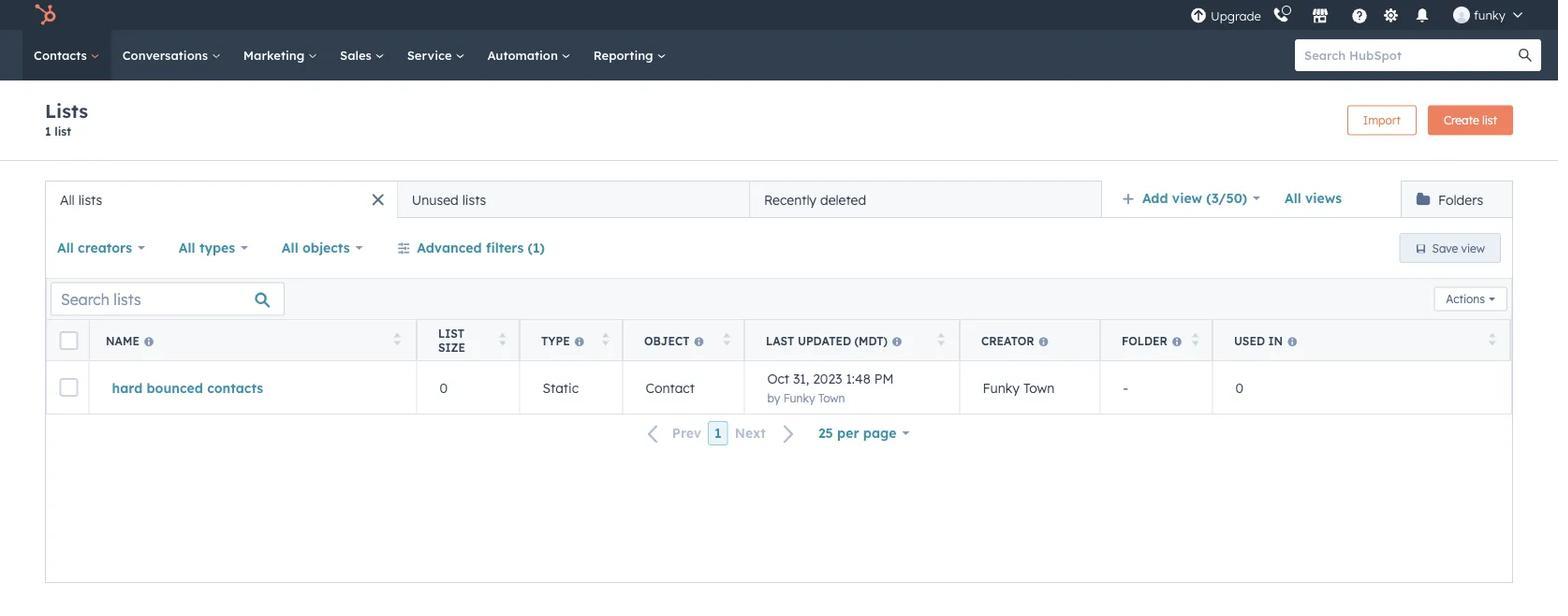 Task type: locate. For each thing, give the bounding box(es) containing it.
create
[[1444, 113, 1480, 127]]

town
[[1024, 380, 1055, 396], [819, 391, 845, 405]]

all inside button
[[60, 192, 75, 208]]

funky inside oct 31, 2023 1:48 pm by funky town
[[784, 391, 815, 405]]

list size
[[438, 327, 466, 355]]

page
[[864, 425, 897, 442]]

view right add
[[1173, 190, 1203, 207]]

marketplaces button
[[1301, 0, 1340, 30]]

0 vertical spatial view
[[1173, 190, 1203, 207]]

0 horizontal spatial lists
[[78, 192, 102, 208]]

view right save on the top right
[[1462, 241, 1486, 255]]

press to sort. element down actions popup button
[[1489, 333, 1496, 349]]

0 horizontal spatial 0
[[440, 380, 448, 396]]

create list
[[1444, 113, 1498, 127]]

town inside oct 31, 2023 1:48 pm by funky town
[[819, 391, 845, 405]]

1 0 from the left
[[440, 380, 448, 396]]

press to sort. image down actions popup button
[[1489, 333, 1496, 346]]

next
[[735, 425, 766, 442]]

contacts
[[207, 380, 263, 396]]

1 horizontal spatial 1
[[715, 425, 722, 442]]

0 horizontal spatial press to sort. image
[[724, 333, 731, 346]]

save view
[[1433, 241, 1486, 255]]

press to sort. image left list
[[394, 333, 401, 346]]

upgrade
[[1211, 8, 1262, 24]]

town down 2023
[[819, 391, 845, 405]]

view for save
[[1462, 241, 1486, 255]]

types
[[199, 240, 235, 256]]

1 horizontal spatial view
[[1462, 241, 1486, 255]]

4 press to sort. element from the left
[[724, 333, 731, 349]]

all views
[[1285, 190, 1342, 207]]

funky down 31,
[[784, 391, 815, 405]]

4 press to sort. image from the left
[[1192, 333, 1199, 346]]

all objects button
[[282, 235, 363, 261]]

marketplaces image
[[1312, 8, 1329, 25]]

type
[[541, 334, 570, 348]]

all for all lists
[[60, 192, 75, 208]]

press to sort. image left last
[[724, 333, 731, 346]]

list down lists
[[55, 124, 71, 138]]

1 down lists
[[45, 124, 51, 138]]

by
[[768, 391, 781, 405]]

list
[[1483, 113, 1498, 127], [55, 124, 71, 138]]

press to sort. element left list
[[394, 333, 401, 349]]

press to sort. image for used in
[[1489, 333, 1496, 346]]

0 horizontal spatial 1
[[45, 124, 51, 138]]

2 press to sort. image from the left
[[938, 333, 945, 346]]

funky
[[1474, 7, 1506, 22]]

lists right unused
[[462, 192, 486, 208]]

1 horizontal spatial press to sort. image
[[938, 333, 945, 346]]

1 vertical spatial 1
[[715, 425, 722, 442]]

recently
[[765, 192, 817, 208]]

actions button
[[1435, 287, 1508, 311]]

0 down the used
[[1236, 380, 1244, 396]]

all up the all creators
[[60, 192, 75, 208]]

0 horizontal spatial list
[[55, 124, 71, 138]]

calling icon image
[[1273, 7, 1290, 24]]

next button
[[729, 422, 806, 446]]

deleted
[[821, 192, 867, 208]]

0 horizontal spatial town
[[819, 391, 845, 405]]

press to sort. element left last
[[724, 333, 731, 349]]

help image
[[1352, 8, 1369, 25]]

notifications image
[[1414, 8, 1431, 25]]

press to sort. element
[[394, 333, 401, 349], [499, 333, 507, 349], [603, 333, 610, 349], [724, 333, 731, 349], [938, 333, 945, 349], [1192, 333, 1199, 349], [1489, 333, 1496, 349]]

press to sort. image
[[394, 333, 401, 346], [499, 333, 507, 346], [603, 333, 610, 346], [1192, 333, 1199, 346], [1489, 333, 1496, 346]]

all left views
[[1285, 190, 1302, 207]]

1 lists from the left
[[78, 192, 102, 208]]

1
[[45, 124, 51, 138], [715, 425, 722, 442]]

press to sort. image
[[724, 333, 731, 346], [938, 333, 945, 346]]

(1)
[[528, 240, 545, 256]]

0 vertical spatial 1
[[45, 124, 51, 138]]

lists up the all creators
[[78, 192, 102, 208]]

view inside the add view (3/50) popup button
[[1173, 190, 1203, 207]]

press to sort. element left creator
[[938, 333, 945, 349]]

1 horizontal spatial list
[[1483, 113, 1498, 127]]

all types
[[179, 240, 235, 256]]

lists
[[45, 99, 88, 123]]

3 press to sort. element from the left
[[603, 333, 610, 349]]

view inside the save view button
[[1462, 241, 1486, 255]]

5 press to sort. element from the left
[[938, 333, 945, 349]]

0 horizontal spatial funky
[[784, 391, 815, 405]]

all objects
[[282, 240, 350, 256]]

all for all objects
[[282, 240, 299, 256]]

all views link
[[1273, 180, 1355, 217]]

contacts
[[34, 47, 91, 63]]

press to sort. element for last updated (mdt)
[[938, 333, 945, 349]]

automation link
[[476, 30, 582, 81]]

press to sort. image right type
[[603, 333, 610, 346]]

unused
[[412, 192, 459, 208]]

1 press to sort. image from the left
[[724, 333, 731, 346]]

2023
[[813, 371, 843, 387]]

funky town
[[983, 380, 1055, 396]]

lists banner
[[45, 99, 1514, 141]]

press to sort. element right list size
[[499, 333, 507, 349]]

press to sort. image right list size
[[499, 333, 507, 346]]

funky down creator
[[983, 380, 1020, 396]]

hard bounced contacts
[[112, 380, 263, 396]]

press to sort. image left creator
[[938, 333, 945, 346]]

view
[[1173, 190, 1203, 207], [1462, 241, 1486, 255]]

all left the creators
[[57, 240, 74, 256]]

all
[[1285, 190, 1302, 207], [60, 192, 75, 208], [57, 240, 74, 256], [179, 240, 195, 256], [282, 240, 299, 256]]

all inside 'popup button'
[[282, 240, 299, 256]]

funky
[[983, 380, 1020, 396], [784, 391, 815, 405]]

pagination navigation
[[637, 421, 806, 446]]

hard bounced contacts link
[[112, 380, 263, 396]]

all types button
[[179, 235, 248, 261]]

filters
[[486, 240, 524, 256]]

0 horizontal spatial view
[[1173, 190, 1203, 207]]

2 lists from the left
[[462, 192, 486, 208]]

1 vertical spatial view
[[1462, 241, 1486, 255]]

(mdt)
[[855, 334, 888, 348]]

object element
[[623, 362, 745, 414]]

6 press to sort. element from the left
[[1192, 333, 1199, 349]]

0
[[440, 380, 448, 396], [1236, 380, 1244, 396]]

press to sort. element right type
[[603, 333, 610, 349]]

all left types
[[179, 240, 195, 256]]

menu
[[1189, 0, 1536, 30]]

all creators
[[57, 240, 132, 256]]

creator
[[982, 334, 1035, 348]]

upgrade image
[[1191, 8, 1207, 25]]

service link
[[396, 30, 476, 81]]

per
[[838, 425, 860, 442]]

creator column header
[[960, 320, 1102, 362]]

settings image
[[1383, 8, 1400, 25]]

all inside popup button
[[179, 240, 195, 256]]

advanced filters (1)
[[417, 240, 545, 256]]

marketing link
[[232, 30, 329, 81]]

all inside popup button
[[57, 240, 74, 256]]

last updated (mdt)
[[766, 334, 888, 348]]

objects
[[303, 240, 350, 256]]

advanced
[[417, 240, 482, 256]]

press to sort. element right folder
[[1192, 333, 1199, 349]]

7 press to sort. element from the left
[[1489, 333, 1496, 349]]

0 down size
[[440, 380, 448, 396]]

sales link
[[329, 30, 396, 81]]

all left objects
[[282, 240, 299, 256]]

reporting
[[594, 47, 657, 63]]

lists
[[78, 192, 102, 208], [462, 192, 486, 208]]

lists 1 list
[[45, 99, 88, 138]]

5 press to sort. image from the left
[[1489, 333, 1496, 346]]

press to sort. image right folder
[[1192, 333, 1199, 346]]

funky town image
[[1454, 7, 1471, 23]]

lists for unused lists
[[462, 192, 486, 208]]

1 right prev
[[715, 425, 722, 442]]

press to sort. element for object
[[724, 333, 731, 349]]

3 press to sort. image from the left
[[603, 333, 610, 346]]

prev button
[[637, 422, 708, 446]]

town down 'creator' column header at the right bottom of the page
[[1024, 380, 1055, 396]]

oct 31, 2023 1:48 pm by funky town
[[768, 371, 894, 405]]

list right create
[[1483, 113, 1498, 127]]

1 horizontal spatial lists
[[462, 192, 486, 208]]

1 horizontal spatial 0
[[1236, 380, 1244, 396]]

size
[[438, 341, 466, 355]]

notifications button
[[1407, 0, 1439, 30]]



Task type: describe. For each thing, give the bounding box(es) containing it.
oct
[[768, 371, 790, 387]]

recently deleted
[[765, 192, 867, 208]]

-
[[1124, 380, 1129, 396]]

contact
[[646, 380, 695, 396]]

Search HubSpot search field
[[1296, 39, 1525, 71]]

marketing
[[243, 47, 308, 63]]

2 0 from the left
[[1236, 380, 1244, 396]]

folder
[[1122, 334, 1168, 348]]

1 button
[[708, 422, 729, 446]]

folder element
[[1101, 362, 1213, 414]]

advanced filters (1) button
[[385, 230, 557, 267]]

press to sort. element for folder
[[1192, 333, 1199, 349]]

all for all types
[[179, 240, 195, 256]]

import link
[[1348, 105, 1417, 135]]

press to sort. element for type
[[603, 333, 610, 349]]

conversations link
[[111, 30, 232, 81]]

service
[[407, 47, 456, 63]]

all for all views
[[1285, 190, 1302, 207]]

1 inside button
[[715, 425, 722, 442]]

press to sort. image for folder
[[1192, 333, 1199, 346]]

save view button
[[1400, 233, 1502, 263]]

hard
[[112, 380, 143, 396]]

search button
[[1510, 39, 1542, 71]]

1 horizontal spatial funky
[[983, 380, 1020, 396]]

used
[[1235, 334, 1266, 348]]

static
[[543, 380, 579, 396]]

conversations
[[122, 47, 212, 63]]

list size element
[[417, 362, 520, 414]]

used in
[[1235, 334, 1284, 348]]

hubspot image
[[34, 4, 56, 26]]

all creators button
[[57, 235, 145, 261]]

press to sort. image for type
[[603, 333, 610, 346]]

lists for all lists
[[78, 192, 102, 208]]

add view (3/50)
[[1143, 190, 1248, 207]]

contacts link
[[22, 30, 111, 81]]

menu containing funky
[[1189, 0, 1536, 30]]

prev
[[672, 425, 702, 442]]

views
[[1306, 190, 1342, 207]]

actions
[[1447, 292, 1486, 306]]

list inside lists 1 list
[[55, 124, 71, 138]]

press to sort. image for last updated (mdt)
[[938, 333, 945, 346]]

add
[[1143, 190, 1169, 207]]

in
[[1269, 334, 1284, 348]]

all lists
[[60, 192, 102, 208]]

save
[[1433, 241, 1459, 255]]

folders
[[1439, 192, 1484, 208]]

unused lists
[[412, 192, 486, 208]]

search image
[[1519, 49, 1533, 62]]

press to sort. element for used in
[[1489, 333, 1496, 349]]

1 inside lists 1 list
[[45, 124, 51, 138]]

create list link
[[1429, 105, 1514, 135]]

Search lists search field
[[51, 282, 285, 316]]

press to sort. image for object
[[724, 333, 731, 346]]

0 inside list size "element"
[[440, 380, 448, 396]]

object
[[644, 334, 690, 348]]

creators
[[78, 240, 132, 256]]

hubspot link
[[22, 4, 70, 26]]

reporting link
[[582, 30, 678, 81]]

25
[[819, 425, 834, 442]]

import
[[1364, 113, 1401, 127]]

view for add
[[1173, 190, 1203, 207]]

25 per page
[[819, 425, 897, 442]]

calling icon button
[[1265, 3, 1297, 27]]

name
[[106, 334, 139, 348]]

2 press to sort. element from the left
[[499, 333, 507, 349]]

help button
[[1344, 0, 1376, 30]]

2 press to sort. image from the left
[[499, 333, 507, 346]]

last
[[766, 334, 795, 348]]

25 per page button
[[806, 415, 922, 452]]

sales
[[340, 47, 375, 63]]

1 press to sort. element from the left
[[394, 333, 401, 349]]

(3/50)
[[1207, 190, 1248, 207]]

unused lists button
[[397, 181, 750, 218]]

recently deleted button
[[750, 181, 1102, 218]]

31,
[[793, 371, 810, 387]]

updated
[[798, 334, 852, 348]]

all lists button
[[45, 181, 397, 218]]

automation
[[488, 47, 562, 63]]

settings link
[[1380, 5, 1403, 25]]

1 press to sort. image from the left
[[394, 333, 401, 346]]

pm
[[875, 371, 894, 387]]

add view (3/50) button
[[1110, 180, 1273, 217]]

all for all creators
[[57, 240, 74, 256]]

1 horizontal spatial town
[[1024, 380, 1055, 396]]

list
[[438, 327, 465, 341]]

1:48
[[846, 371, 871, 387]]



Task type: vqa. For each thing, say whether or not it's contained in the screenshot.
7th Press to sort. "element" from the right
yes



